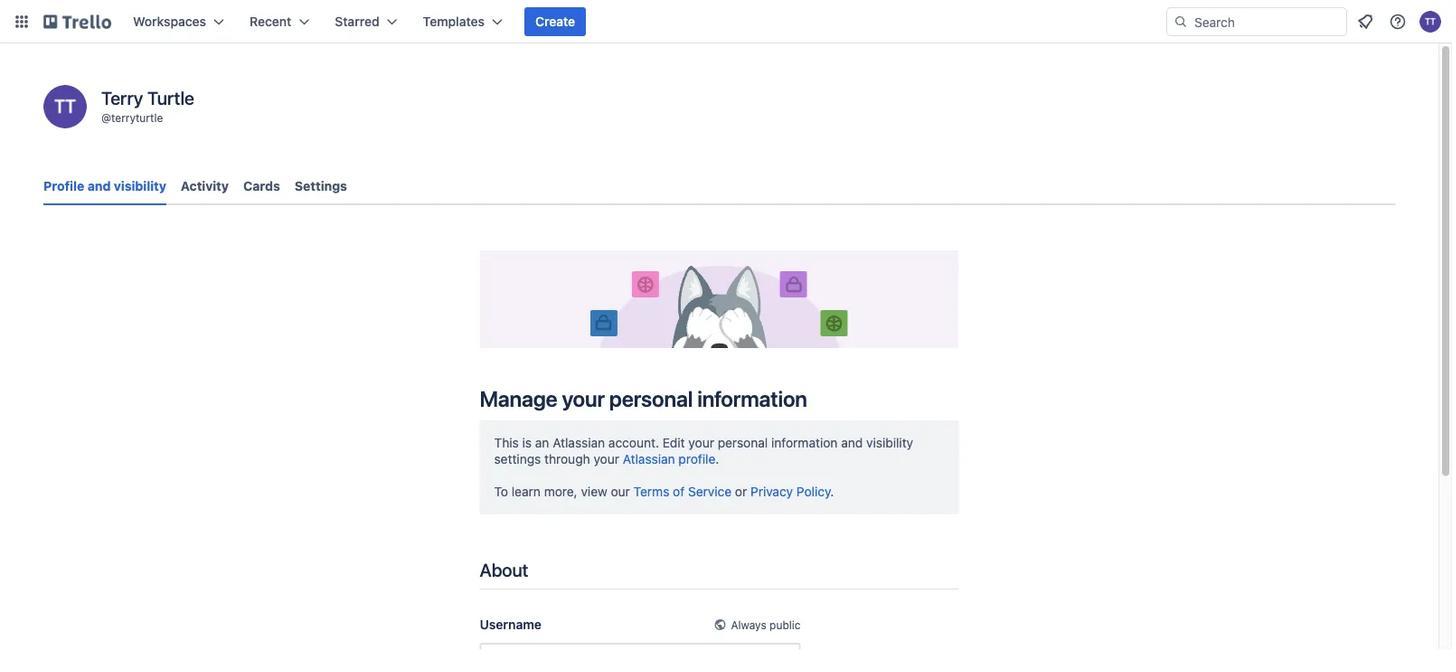 Task type: locate. For each thing, give the bounding box(es) containing it.
1 vertical spatial visibility
[[867, 435, 914, 450]]

terry turtle (terryturtle) image right open information menu icon
[[1420, 11, 1442, 33]]

1 vertical spatial .
[[831, 484, 834, 499]]

manage
[[480, 386, 558, 411]]

this is an atlassian account. edit your personal information and visibility settings through your
[[494, 435, 914, 467]]

starred
[[335, 14, 380, 29]]

1 vertical spatial personal
[[718, 435, 768, 450]]

information inside this is an atlassian account. edit your personal information and visibility settings through your
[[772, 435, 838, 450]]

visibility inside this is an atlassian account. edit your personal information and visibility settings through your
[[867, 435, 914, 450]]

cards
[[243, 179, 280, 194]]

0 horizontal spatial .
[[716, 452, 720, 467]]

back to home image
[[43, 7, 111, 36]]

personal
[[610, 386, 693, 411], [718, 435, 768, 450]]

0 vertical spatial .
[[716, 452, 720, 467]]

. right privacy
[[831, 484, 834, 499]]

or
[[735, 484, 747, 499]]

personal up "or"
[[718, 435, 768, 450]]

settings
[[295, 179, 347, 194]]

your
[[562, 386, 605, 411], [689, 435, 715, 450], [594, 452, 620, 467]]

profile and visibility link
[[43, 170, 166, 205]]

0 vertical spatial information
[[698, 386, 808, 411]]

manage your personal information
[[480, 386, 808, 411]]

atlassian
[[553, 435, 605, 450], [623, 452, 675, 467]]

terry turtle @ terryturtle
[[101, 87, 195, 124]]

atlassian inside this is an atlassian account. edit your personal information and visibility settings through your
[[553, 435, 605, 450]]

your up profile
[[689, 435, 715, 450]]

privacy
[[751, 484, 794, 499]]

0 vertical spatial personal
[[610, 386, 693, 411]]

atlassian profile link
[[623, 452, 716, 467]]

1 horizontal spatial terry turtle (terryturtle) image
[[1420, 11, 1442, 33]]

open information menu image
[[1390, 13, 1408, 31]]

information up the policy in the right bottom of the page
[[772, 435, 838, 450]]

view
[[581, 484, 608, 499]]

atlassian down account.
[[623, 452, 675, 467]]

0 horizontal spatial terry turtle (terryturtle) image
[[43, 85, 87, 128]]

and
[[87, 179, 111, 194], [842, 435, 863, 450]]

0 horizontal spatial visibility
[[114, 179, 166, 194]]

recent
[[250, 14, 292, 29]]

0 vertical spatial visibility
[[114, 179, 166, 194]]

terms of service or privacy policy .
[[634, 484, 834, 499]]

service
[[688, 484, 732, 499]]

terry turtle (terryturtle) image
[[1420, 11, 1442, 33], [43, 85, 87, 128]]

public
[[770, 619, 801, 631]]

0 vertical spatial terry turtle (terryturtle) image
[[1420, 11, 1442, 33]]

policy
[[797, 484, 831, 499]]

recent button
[[239, 7, 321, 36]]

workspaces
[[133, 14, 206, 29]]

visibility
[[114, 179, 166, 194], [867, 435, 914, 450]]

terryturtle
[[111, 111, 163, 124]]

1 vertical spatial atlassian
[[623, 452, 675, 467]]

1 vertical spatial information
[[772, 435, 838, 450]]

0 vertical spatial atlassian
[[553, 435, 605, 450]]

personal up account.
[[610, 386, 693, 411]]

search image
[[1174, 14, 1189, 29]]

atlassian profile
[[623, 452, 716, 467]]

terry turtle (terryturtle) image left @
[[43, 85, 87, 128]]

0 vertical spatial and
[[87, 179, 111, 194]]

always public
[[731, 619, 801, 631]]

activity
[[181, 179, 229, 194]]

0 horizontal spatial and
[[87, 179, 111, 194]]

1 vertical spatial and
[[842, 435, 863, 450]]

1 horizontal spatial personal
[[718, 435, 768, 450]]

activity link
[[181, 170, 229, 203]]

username
[[480, 617, 542, 632]]

1 horizontal spatial and
[[842, 435, 863, 450]]

edit
[[663, 435, 685, 450]]

1 vertical spatial your
[[689, 435, 715, 450]]

information up this is an atlassian account. edit your personal information and visibility settings through your
[[698, 386, 808, 411]]

an
[[535, 435, 550, 450]]

information
[[698, 386, 808, 411], [772, 435, 838, 450]]

. up service
[[716, 452, 720, 467]]

.
[[716, 452, 720, 467], [831, 484, 834, 499]]

0 horizontal spatial atlassian
[[553, 435, 605, 450]]

your down account.
[[594, 452, 620, 467]]

1 horizontal spatial visibility
[[867, 435, 914, 450]]

. to learn more, view our
[[494, 452, 720, 499]]

and inside this is an atlassian account. edit your personal information and visibility settings through your
[[842, 435, 863, 450]]

atlassian up through
[[553, 435, 605, 450]]

workspaces button
[[122, 7, 235, 36]]

create
[[536, 14, 576, 29]]

your up through
[[562, 386, 605, 411]]

0 notifications image
[[1355, 11, 1377, 33]]

templates
[[423, 14, 485, 29]]



Task type: describe. For each thing, give the bounding box(es) containing it.
starred button
[[324, 7, 409, 36]]

personal inside this is an atlassian account. edit your personal information and visibility settings through your
[[718, 435, 768, 450]]

about
[[480, 559, 529, 580]]

more,
[[544, 484, 578, 499]]

learn
[[512, 484, 541, 499]]

is
[[523, 435, 532, 450]]

settings link
[[295, 170, 347, 203]]

terms of service link
[[634, 484, 732, 499]]

primary element
[[0, 0, 1453, 43]]

this
[[494, 435, 519, 450]]

0 horizontal spatial personal
[[610, 386, 693, 411]]

1 vertical spatial terry turtle (terryturtle) image
[[43, 85, 87, 128]]

to
[[494, 484, 508, 499]]

. inside . to learn more, view our
[[716, 452, 720, 467]]

turtle
[[147, 87, 195, 108]]

2 vertical spatial your
[[594, 452, 620, 467]]

always
[[731, 619, 767, 631]]

cards link
[[243, 170, 280, 203]]

templates button
[[412, 7, 514, 36]]

through
[[545, 452, 590, 467]]

1 horizontal spatial atlassian
[[623, 452, 675, 467]]

our
[[611, 484, 630, 499]]

profile and visibility
[[43, 179, 166, 194]]

profile
[[43, 179, 84, 194]]

privacy policy link
[[751, 484, 831, 499]]

0 vertical spatial your
[[562, 386, 605, 411]]

account.
[[609, 435, 659, 450]]

create button
[[525, 7, 586, 36]]

terry
[[101, 87, 143, 108]]

settings
[[494, 452, 541, 467]]

Search field
[[1189, 8, 1347, 35]]

profile
[[679, 452, 716, 467]]

@
[[101, 111, 111, 124]]

of
[[673, 484, 685, 499]]

1 horizontal spatial .
[[831, 484, 834, 499]]

terms
[[634, 484, 670, 499]]



Task type: vqa. For each thing, say whether or not it's contained in the screenshot.
"Color: green, title: none" image
no



